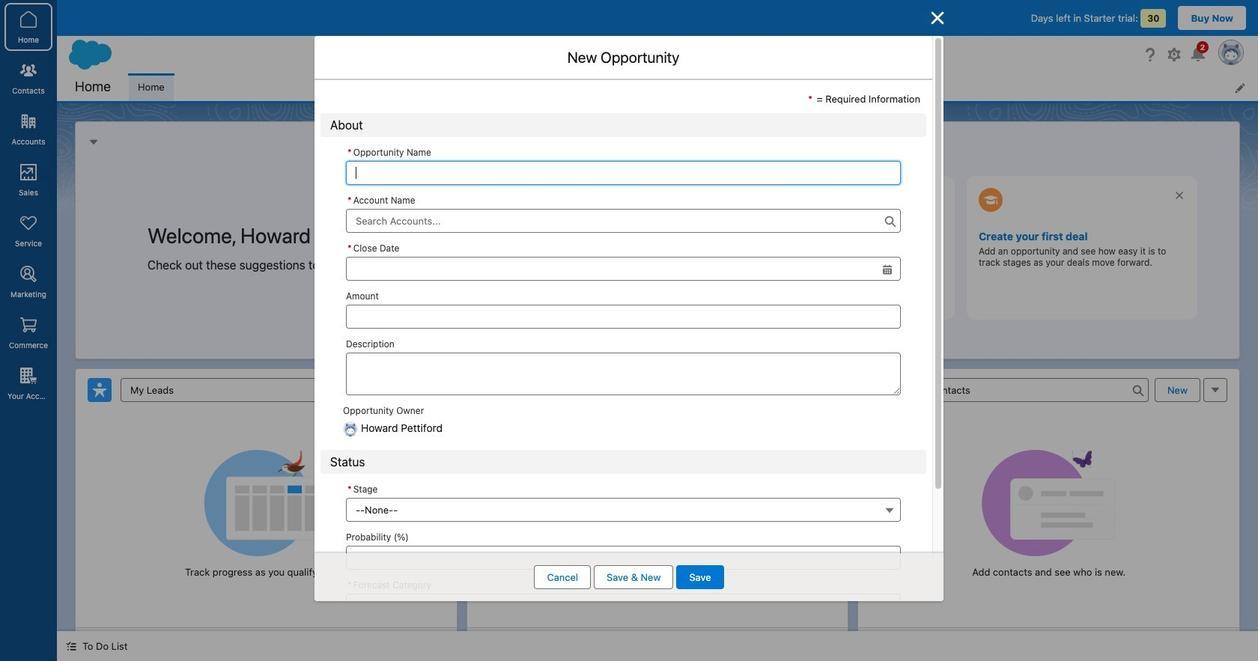 Task type: vqa. For each thing, say whether or not it's contained in the screenshot.
LIST
yes



Task type: describe. For each thing, give the bounding box(es) containing it.
Stage - Current Selection: --None-- button
[[346, 498, 901, 522]]

Search Accounts... text field
[[346, 209, 901, 233]]

text default image
[[66, 641, 76, 652]]



Task type: locate. For each thing, give the bounding box(es) containing it.
inverse image
[[929, 9, 947, 27]]

list
[[129, 73, 1258, 101]]

None text field
[[346, 161, 901, 185], [346, 257, 901, 281], [346, 304, 901, 328], [346, 352, 901, 395], [346, 161, 901, 185], [346, 257, 901, 281], [346, 304, 901, 328], [346, 352, 901, 395]]

None text field
[[346, 546, 901, 570]]

group
[[346, 239, 901, 281]]



